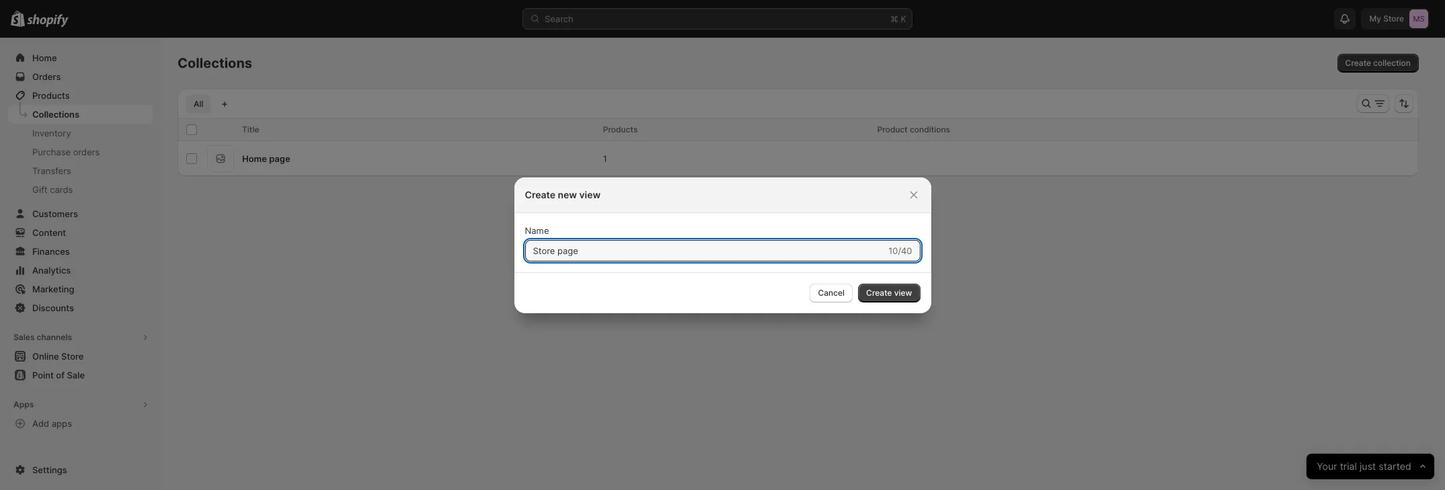 Task type: describe. For each thing, give the bounding box(es) containing it.
k
[[901, 13, 907, 24]]

title button
[[242, 123, 273, 137]]

product
[[878, 124, 908, 135]]

collection
[[1374, 58, 1412, 68]]

0 horizontal spatial collections
[[32, 109, 79, 120]]

create view
[[867, 288, 913, 298]]

sales channels button
[[8, 328, 153, 347]]

name
[[525, 225, 549, 236]]

add
[[32, 418, 49, 429]]

product conditions
[[878, 124, 951, 135]]

cancel
[[818, 288, 845, 298]]

purchase orders
[[32, 147, 100, 157]]

settings
[[32, 465, 67, 476]]

sales channels
[[13, 332, 72, 342]]

page
[[269, 153, 290, 164]]

purchase
[[32, 147, 71, 157]]

new
[[558, 189, 577, 200]]

home page
[[242, 153, 290, 164]]

channels
[[37, 332, 72, 342]]

discounts
[[32, 303, 74, 314]]

create for create view
[[867, 288, 893, 298]]

search
[[545, 13, 574, 24]]

all
[[194, 99, 203, 109]]

0 horizontal spatial products
[[32, 90, 70, 101]]

1 horizontal spatial collections
[[178, 55, 252, 71]]

create view button
[[859, 284, 921, 302]]

create collection
[[1346, 58, 1412, 68]]

home for home
[[32, 52, 57, 63]]

title
[[242, 124, 259, 135]]

home for home page
[[242, 153, 267, 164]]

gift cards
[[32, 184, 73, 195]]



Task type: locate. For each thing, give the bounding box(es) containing it.
products up 1
[[603, 124, 638, 135]]

discounts link
[[8, 299, 153, 318]]

1 horizontal spatial view
[[895, 288, 913, 298]]

transfers
[[32, 166, 71, 176]]

0 horizontal spatial home
[[32, 52, 57, 63]]

1 vertical spatial view
[[895, 288, 913, 298]]

home
[[32, 52, 57, 63], [242, 153, 267, 164]]

create for create collection
[[1346, 58, 1372, 68]]

1 vertical spatial create
[[525, 189, 556, 200]]

conditions
[[910, 124, 951, 135]]

products
[[32, 90, 70, 101], [603, 124, 638, 135]]

apps
[[13, 400, 34, 410]]

cards
[[50, 184, 73, 195]]

create inside 'link'
[[1346, 58, 1372, 68]]

home left page
[[242, 153, 267, 164]]

collections up inventory
[[32, 109, 79, 120]]

collections
[[178, 55, 252, 71], [32, 109, 79, 120]]

0 vertical spatial home
[[32, 52, 57, 63]]

create
[[1346, 58, 1372, 68], [525, 189, 556, 200], [867, 288, 893, 298]]

gift cards link
[[8, 180, 153, 199]]

inventory
[[32, 128, 71, 139]]

products link
[[8, 86, 153, 105]]

create for create new view
[[525, 189, 556, 200]]

1 horizontal spatial home
[[242, 153, 267, 164]]

view
[[580, 189, 601, 200], [895, 288, 913, 298]]

1 vertical spatial products
[[603, 124, 638, 135]]

⌘ k
[[891, 13, 907, 24]]

create inside button
[[867, 288, 893, 298]]

0 vertical spatial create
[[1346, 58, 1372, 68]]

view inside button
[[895, 288, 913, 298]]

create right cancel
[[867, 288, 893, 298]]

transfers link
[[8, 161, 153, 180]]

add apps button
[[8, 414, 153, 433]]

0 horizontal spatial view
[[580, 189, 601, 200]]

create new view dialog
[[0, 177, 1446, 313]]

inventory link
[[8, 124, 153, 143]]

2 vertical spatial create
[[867, 288, 893, 298]]

1 vertical spatial collections
[[32, 109, 79, 120]]

Name text field
[[525, 240, 886, 261]]

cancel button
[[810, 284, 853, 302]]

0 vertical spatial products
[[32, 90, 70, 101]]

products up the 'collections' link
[[32, 90, 70, 101]]

shopify image
[[27, 14, 69, 27]]

gift
[[32, 184, 48, 195]]

apps
[[52, 418, 72, 429]]

1 horizontal spatial create
[[867, 288, 893, 298]]

orders
[[73, 147, 100, 157]]

0 horizontal spatial create
[[525, 189, 556, 200]]

collections link
[[8, 105, 153, 124]]

0 vertical spatial collections
[[178, 55, 252, 71]]

⌘
[[891, 13, 899, 24]]

create left collection
[[1346, 58, 1372, 68]]

1 horizontal spatial products
[[603, 124, 638, 135]]

1
[[603, 153, 607, 164]]

home page link
[[242, 153, 290, 164]]

0 vertical spatial view
[[580, 189, 601, 200]]

all button
[[186, 95, 212, 114]]

create new view
[[525, 189, 601, 200]]

purchase orders link
[[8, 143, 153, 161]]

home link
[[8, 48, 153, 67]]

2 horizontal spatial create
[[1346, 58, 1372, 68]]

create left new
[[525, 189, 556, 200]]

collections up all
[[178, 55, 252, 71]]

create collection link
[[1338, 54, 1420, 73]]

settings link
[[8, 461, 153, 480]]

apps button
[[8, 396, 153, 414]]

1 vertical spatial home
[[242, 153, 267, 164]]

add apps
[[32, 418, 72, 429]]

sales
[[13, 332, 35, 342]]

home down the shopify image
[[32, 52, 57, 63]]



Task type: vqa. For each thing, say whether or not it's contained in the screenshot.
Shopify image
yes



